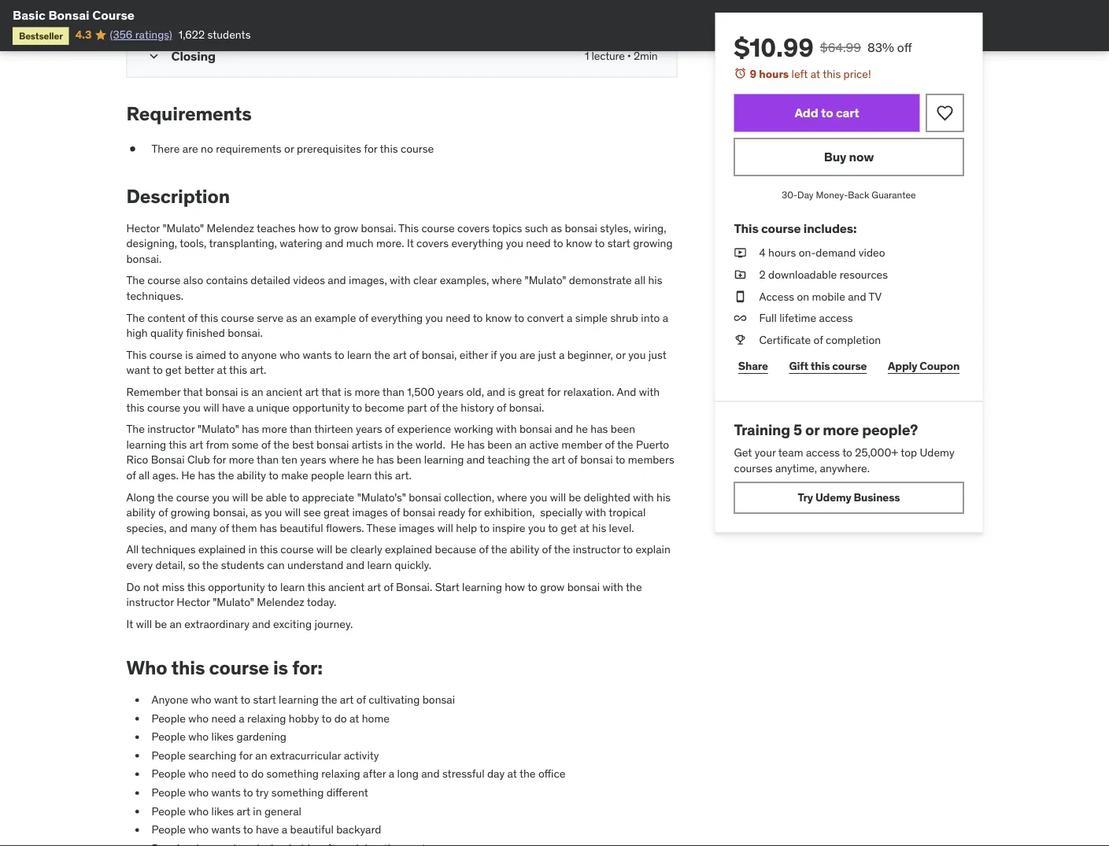 Task type: vqa. For each thing, say whether or not it's contained in the screenshot.
"Planning your course carefully will create a clear learning path for students and help you once you film. Think down to the details of each lecture including the skill you'll teach, estimated video length, practical activities to include, and how you'll create introductions and summaries."
no



Task type: describe. For each thing, give the bounding box(es) containing it.
a up gardening
[[239, 712, 245, 726]]

1 horizontal spatial opportunity
[[293, 401, 350, 415]]

0 horizontal spatial hector
[[126, 221, 160, 235]]

become
[[365, 401, 405, 415]]

old,
[[467, 385, 484, 400]]

at down specially
[[580, 521, 590, 536]]

1 vertical spatial covers
[[417, 237, 449, 251]]

long
[[397, 768, 419, 782]]

clearly
[[350, 543, 382, 557]]

$10.99
[[734, 32, 814, 63]]

0 vertical spatial art.
[[250, 364, 266, 378]]

anyone who want to start learning the art of cultivating bonsai people who need a relaxing hobby to do at home people who likes gardening people searching for an extracurricular activity people who need to do something relaxing after a long and stressful day at the office people who wants to try something different people who likes art in general people who wants to have a beautiful backyard
[[152, 693, 566, 838]]

want inside anyone who want to start learning the art of cultivating bonsai people who need a relaxing hobby to do at home people who likes gardening people searching for an extracurricular activity people who need to do something relaxing after a long and stressful day at the office people who wants to try something different people who likes art in general people who wants to have a beautiful backyard
[[214, 693, 238, 708]]

techniques.
[[126, 289, 184, 303]]

1 vertical spatial all
[[139, 469, 150, 483]]

you right if
[[500, 348, 517, 362]]

start inside hector "mulato" melendez teaches how to grow bonsai. this course covers topics such as bonsai styles, wiring, designing, tools, transplanting, watering and much more. it covers everything you need to know to start growing bonsai. the course also contains detailed videos and images, with clear examples, where "mulato" demonstrate all his techniques. the content of this course serve as an example of everything you need to know to convert a simple shrub into a high quality finished bonsai. this course is aimed to anyone who wants to learn the art of bonsai, either if you are just a beginner, or you just want to get better at this art. remember that bonsai is an ancient art that is more than 1,500 years old, and is great for relaxation. and with this course you will have a unique opportunity to become part of the history of bonsai. the instructor "mulato" has more than thirteen years of experience working with bonsai and he has been learning this art from some of the best bonsai artists in the world.  he has been an active member of the puerto rico bonsai club for more than ten years where he has been learning and teaching the art of bonsai to members of all ages. he has the ability to make people learn this art. along the course you will be able to appreciate "mulato's" bonsai collection, where you will be delighted with his ability of growing bonsai, as you will see great images of bonsai ready for exhibition,  specially with tropical species, and many of them has beautiful flowers. these images will help to inspire you to get at his level. all techniques explained in this course will be clearly explained because of the ability of the instructor to explain every detail, so the students can understand and learn quickly. do not miss this opportunity to learn this ancient art of bonsai. start learning how to grow bonsai with the instructor hector "mulato" melendez today. it will be an extraordinary and exciting journey.
[[608, 237, 631, 251]]

bonsai down the better
[[206, 385, 238, 400]]

2 horizontal spatial years
[[438, 385, 464, 400]]

and up techniques
[[169, 521, 188, 536]]

of down 'rico'
[[126, 469, 136, 483]]

today.
[[307, 596, 337, 610]]

0 vertical spatial are
[[183, 142, 198, 156]]

2 vertical spatial instructor
[[126, 596, 174, 610]]

now
[[850, 149, 874, 165]]

of up species,
[[158, 506, 168, 520]]

have inside hector "mulato" melendez teaches how to grow bonsai. this course covers topics such as bonsai styles, wiring, designing, tools, transplanting, watering and much more. it covers everything you need to know to start growing bonsai. the course also contains detailed videos and images, with clear examples, where "mulato" demonstrate all his techniques. the content of this course serve as an example of everything you need to know to convert a simple shrub into a high quality finished bonsai. this course is aimed to anyone who wants to learn the art of bonsai, either if you are just a beginner, or you just want to get better at this art. remember that bonsai is an ancient art that is more than 1,500 years old, and is great for relaxation. and with this course you will have a unique opportunity to become part of the history of bonsai. the instructor "mulato" has more than thirteen years of experience working with bonsai and he has been learning this art from some of the best bonsai artists in the world.  he has been an active member of the puerto rico bonsai club for more than ten years where he has been learning and teaching the art of bonsai to members of all ages. he has the ability to make people learn this art. along the course you will be able to appreciate "mulato's" bonsai collection, where you will be delighted with his ability of growing bonsai, as you will see great images of bonsai ready for exhibition,  specially with tropical species, and many of them has beautiful flowers. these images will help to inspire you to get at his level. all techniques explained in this course will be clearly explained because of the ability of the instructor to explain every detail, so the students can understand and learn quickly. do not miss this opportunity to learn this ancient art of bonsai. start learning how to grow bonsai with the instructor hector "mulato" melendez today. it will be an extraordinary and exciting journey.
[[222, 401, 245, 415]]

along
[[126, 491, 155, 505]]

no
[[201, 142, 213, 156]]

0 vertical spatial his
[[649, 274, 663, 288]]

2 the from the top
[[126, 311, 145, 325]]

6 people from the top
[[152, 805, 186, 819]]

quickly.
[[395, 559, 432, 573]]

of right the history
[[497, 401, 507, 415]]

4
[[760, 246, 766, 260]]

art left cultivating
[[340, 693, 354, 708]]

0 vertical spatial how
[[299, 221, 319, 235]]

will down not
[[136, 617, 152, 632]]

either
[[460, 348, 488, 362]]

1 vertical spatial than
[[290, 423, 312, 437]]

art down active at the bottom of the page
[[552, 453, 566, 468]]

1 vertical spatial his
[[657, 491, 671, 505]]

of down become
[[385, 423, 395, 437]]

of down full lifetime access
[[814, 333, 824, 347]]

udemy inside 'link'
[[816, 491, 852, 505]]

1 the from the top
[[126, 274, 145, 288]]

share button
[[734, 351, 773, 382]]

you down clear
[[426, 311, 443, 325]]

business
[[854, 491, 901, 505]]

this up finished
[[200, 311, 218, 325]]

price!
[[844, 67, 872, 81]]

inspire
[[493, 521, 526, 536]]

you up the many
[[212, 491, 230, 505]]

30-
[[782, 189, 798, 201]]

0 vertical spatial where
[[492, 274, 522, 288]]

will up from
[[203, 401, 219, 415]]

2 horizontal spatial as
[[551, 221, 562, 235]]

you up and
[[629, 348, 646, 362]]

and left much
[[325, 237, 344, 251]]

off
[[898, 39, 913, 55]]

5
[[794, 420, 803, 439]]

the down specially
[[554, 543, 571, 557]]

1 vertical spatial been
[[488, 438, 512, 452]]

from
[[206, 438, 229, 452]]

for down the collection,
[[468, 506, 482, 520]]

2 horizontal spatial been
[[611, 423, 636, 437]]

1 horizontal spatial great
[[519, 385, 545, 400]]

of down "mulato's"
[[391, 506, 400, 520]]

bonsai inside hector "mulato" melendez teaches how to grow bonsai. this course covers topics such as bonsai styles, wiring, designing, tools, transplanting, watering and much more. it covers everything you need to know to start growing bonsai. the course also contains detailed videos and images, with clear examples, where "mulato" demonstrate all his techniques. the content of this course serve as an example of everything you need to know to convert a simple shrub into a high quality finished bonsai. this course is aimed to anyone who wants to learn the art of bonsai, either if you are just a beginner, or you just want to get better at this art. remember that bonsai is an ancient art that is more than 1,500 years old, and is great for relaxation. and with this course you will have a unique opportunity to become part of the history of bonsai. the instructor "mulato" has more than thirteen years of experience working with bonsai and he has been learning this art from some of the best bonsai artists in the world.  he has been an active member of the puerto rico bonsai club for more than ten years where he has been learning and teaching the art of bonsai to members of all ages. he has the ability to make people learn this art. along the course you will be able to appreciate "mulato's" bonsai collection, where you will be delighted with his ability of growing bonsai, as you will see great images of bonsai ready for exhibition,  specially with tropical species, and many of them has beautiful flowers. these images will help to inspire you to get at his level. all techniques explained in this course will be clearly explained because of the ability of the instructor to explain every detail, so the students can understand and learn quickly. do not miss this opportunity to learn this ancient art of bonsai. start learning how to grow bonsai with the instructor hector "mulato" melendez today. it will be an extraordinary and exciting journey.
[[151, 453, 185, 468]]

0 vertical spatial students
[[208, 27, 251, 42]]

or inside training 5 or more people? get your team access to 25,000+ top udemy courses anytime, anywhere.
[[806, 420, 820, 439]]

1,622
[[179, 27, 205, 42]]

2 explained from the left
[[385, 543, 433, 557]]

access inside training 5 or more people? get your team access to 25,000+ top udemy courses anytime, anywhere.
[[806, 446, 840, 460]]

small image
[[146, 49, 162, 65]]

be up specially
[[569, 491, 581, 505]]

0 horizontal spatial bonsai
[[48, 7, 89, 23]]

1 vertical spatial growing
[[171, 506, 210, 520]]

1 people from the top
[[152, 712, 186, 726]]

1 vertical spatial everything
[[371, 311, 423, 325]]

level.
[[609, 521, 635, 536]]

1 vertical spatial wants
[[212, 786, 241, 800]]

7 people from the top
[[152, 823, 186, 838]]

learn up "mulato's"
[[347, 469, 372, 483]]

wiring,
[[634, 221, 667, 235]]

learn down example
[[347, 348, 372, 362]]

includes:
[[804, 220, 857, 236]]

some
[[232, 438, 259, 452]]

bonsai down member
[[581, 453, 613, 468]]

0 vertical spatial images
[[352, 506, 388, 520]]

buy
[[824, 149, 847, 165]]

0 vertical spatial he
[[451, 438, 465, 452]]

this up can
[[260, 543, 278, 557]]

the down active at the bottom of the page
[[533, 453, 549, 468]]

1 vertical spatial great
[[324, 506, 350, 520]]

the down inspire at left
[[491, 543, 508, 557]]

people?
[[863, 420, 918, 439]]

who
[[126, 657, 167, 681]]

you up specially
[[530, 491, 548, 505]]

this left price!
[[823, 67, 841, 81]]

xsmall image for there
[[126, 142, 139, 157]]

0 vertical spatial grow
[[334, 221, 358, 235]]

more inside training 5 or more people? get your team access to 25,000+ top udemy courses anytime, anywhere.
[[823, 420, 859, 439]]

1 horizontal spatial everything
[[452, 237, 504, 251]]

1 likes from the top
[[212, 731, 234, 745]]

the up ten
[[273, 438, 290, 452]]

1 vertical spatial ability
[[126, 506, 156, 520]]

experience
[[397, 423, 452, 437]]

teaching
[[488, 453, 531, 468]]

1 horizontal spatial hector
[[177, 596, 210, 610]]

many
[[190, 521, 217, 536]]

the left office
[[520, 768, 536, 782]]

basic
[[13, 7, 46, 23]]

3 people from the top
[[152, 749, 186, 763]]

be down flowers.
[[335, 543, 348, 557]]

office
[[539, 768, 566, 782]]

a right into
[[663, 311, 669, 325]]

want inside hector "mulato" melendez teaches how to grow bonsai. this course covers topics such as bonsai styles, wiring, designing, tools, transplanting, watering and much more. it covers everything you need to know to start growing bonsai. the course also contains detailed videos and images, with clear examples, where "mulato" demonstrate all his techniques. the content of this course serve as an example of everything you need to know to convert a simple shrub into a high quality finished bonsai. this course is aimed to anyone who wants to learn the art of bonsai, either if you are just a beginner, or you just want to get better at this art. remember that bonsai is an ancient art that is more than 1,500 years old, and is great for relaxation. and with this course you will have a unique opportunity to become part of the history of bonsai. the instructor "mulato" has more than thirteen years of experience working with bonsai and he has been learning this art from some of the best bonsai artists in the world.  he has been an active member of the puerto rico bonsai club for more than ten years where he has been learning and teaching the art of bonsai to members of all ages. he has the ability to make people learn this art. along the course you will be able to appreciate "mulato's" bonsai collection, where you will be delighted with his ability of growing bonsai, as you will see great images of bonsai ready for exhibition,  specially with tropical species, and many of them has beautiful flowers. these images will help to inspire you to get at his level. all techniques explained in this course will be clearly explained because of the ability of the instructor to explain every detail, so the students can understand and learn quickly. do not miss this opportunity to learn this ancient art of bonsai. start learning how to grow bonsai with the instructor hector "mulato" melendez today. it will be an extraordinary and exciting journey.
[[126, 364, 150, 378]]

try
[[256, 786, 269, 800]]

able
[[266, 491, 287, 505]]

journey.
[[315, 617, 353, 632]]

of right part
[[430, 401, 440, 415]]

member
[[562, 438, 603, 452]]

apply coupon button
[[884, 351, 964, 382]]

learning right start
[[462, 580, 502, 594]]

this up anyone
[[171, 657, 205, 681]]

simple
[[576, 311, 608, 325]]

topics
[[492, 221, 523, 235]]

$64.99
[[821, 39, 862, 55]]

this down anyone
[[229, 364, 247, 378]]

1 horizontal spatial bonsai,
[[422, 348, 457, 362]]

the left puerto
[[617, 438, 634, 452]]

requirements
[[216, 142, 282, 156]]

1 horizontal spatial grow
[[541, 580, 565, 594]]

examples,
[[440, 274, 489, 288]]

better
[[184, 364, 214, 378]]

1 vertical spatial melendez
[[257, 596, 305, 610]]

finished
[[186, 326, 225, 341]]

xsmall image for 4
[[734, 245, 747, 261]]

2 vertical spatial as
[[251, 506, 262, 520]]

1 horizontal spatial growing
[[633, 237, 673, 251]]

course
[[92, 7, 135, 23]]

and right videos
[[328, 274, 346, 288]]

will up them
[[232, 491, 248, 505]]

1 vertical spatial in
[[249, 543, 257, 557]]

0 vertical spatial in
[[386, 438, 394, 452]]

is down anyone
[[241, 385, 249, 400]]

need up searching
[[212, 712, 236, 726]]

get
[[734, 446, 752, 460]]

an down the 'miss'
[[170, 617, 182, 632]]

with down delighted
[[586, 506, 607, 520]]

for inside anyone who want to start learning the art of cultivating bonsai people who need a relaxing hobby to do at home people who likes gardening people searching for an extracurricular activity people who need to do something relaxing after a long and stressful day at the office people who wants to try something different people who likes art in general people who wants to have a beautiful backyard
[[239, 749, 253, 763]]

0 horizontal spatial this
[[126, 348, 147, 362]]

1
[[585, 49, 589, 64]]

and down clearly
[[346, 559, 365, 573]]

is left for:
[[273, 657, 288, 681]]

of down specially
[[542, 543, 552, 557]]

4 people from the top
[[152, 768, 186, 782]]

courses
[[734, 461, 773, 475]]

ratings)
[[135, 27, 172, 42]]

1,622 students
[[179, 27, 251, 42]]

basic bonsai course
[[13, 7, 135, 23]]

the right so
[[202, 559, 219, 573]]

bestseller
[[19, 29, 63, 42]]

transplanting,
[[209, 237, 277, 251]]

"mulato" up convert
[[525, 274, 567, 288]]

the down 'explain'
[[626, 580, 642, 594]]

25,000+
[[856, 446, 899, 460]]

training
[[734, 420, 791, 439]]

2 vertical spatial his
[[592, 521, 607, 536]]

you down the better
[[183, 401, 201, 415]]

0 horizontal spatial bonsai,
[[213, 506, 248, 520]]

ages.
[[152, 469, 179, 483]]

of right some on the left
[[261, 438, 271, 452]]

2 vertical spatial where
[[497, 491, 528, 505]]

contains
[[206, 274, 248, 288]]

1 vertical spatial know
[[486, 311, 512, 325]]

and left tv
[[848, 289, 867, 303]]

there
[[152, 142, 180, 156]]

lifetime
[[780, 311, 817, 325]]

and right 'old,'
[[487, 385, 505, 400]]

the down the "ages."
[[157, 491, 174, 505]]

1 vertical spatial where
[[329, 453, 359, 468]]

also
[[183, 274, 203, 288]]

1 horizontal spatial he
[[576, 423, 588, 437]]

wishlist image
[[936, 104, 955, 123]]

beautiful inside hector "mulato" melendez teaches how to grow bonsai. this course covers topics such as bonsai styles, wiring, designing, tools, transplanting, watering and much more. it covers everything you need to know to start growing bonsai. the course also contains detailed videos and images, with clear examples, where "mulato" demonstrate all his techniques. the content of this course serve as an example of everything you need to know to convert a simple shrub into a high quality finished bonsai. this course is aimed to anyone who wants to learn the art of bonsai, either if you are just a beginner, or you just want to get better at this art. remember that bonsai is an ancient art that is more than 1,500 years old, and is great for relaxation. and with this course you will have a unique opportunity to become part of the history of bonsai. the instructor "mulato" has more than thirteen years of experience working with bonsai and he has been learning this art from some of the best bonsai artists in the world.  he has been an active member of the puerto rico bonsai club for more than ten years where he has been learning and teaching the art of bonsai to members of all ages. he has the ability to make people learn this art. along the course you will be able to appreciate "mulato's" bonsai collection, where you will be delighted with his ability of growing bonsai, as you will see great images of bonsai ready for exhibition,  specially with tropical species, and many of them has beautiful flowers. these images will help to inspire you to get at his level. all techniques explained in this course will be clearly explained because of the ability of the instructor to explain every detail, so the students can understand and learn quickly. do not miss this opportunity to learn this ancient art of bonsai. start learning how to grow bonsai with the instructor hector "mulato" melendez today. it will be an extraordinary and exciting journey.
[[280, 521, 323, 536]]

of right because
[[479, 543, 489, 557]]

a left "unique"
[[248, 401, 254, 415]]

learn down can
[[280, 580, 305, 594]]

bonsai up active at the bottom of the page
[[520, 423, 552, 437]]

techniques
[[141, 543, 196, 557]]

of right example
[[359, 311, 369, 325]]

lecture
[[592, 49, 625, 64]]

for down from
[[213, 453, 226, 468]]

detailed
[[251, 274, 291, 288]]

bonsai inside anyone who want to start learning the art of cultivating bonsai people who need a relaxing hobby to do at home people who likes gardening people searching for an extracurricular activity people who need to do something relaxing after a long and stressful day at the office people who wants to try something different people who likes art in general people who wants to have a beautiful backyard
[[423, 693, 455, 708]]

at left home
[[350, 712, 359, 726]]

aimed
[[196, 348, 226, 362]]

0 vertical spatial than
[[383, 385, 405, 400]]

is up the better
[[185, 348, 193, 362]]

this right gift
[[811, 359, 830, 373]]

in inside anyone who want to start learning the art of cultivating bonsai people who need a relaxing hobby to do at home people who likes gardening people searching for an extracurricular activity people who need to do something relaxing after a long and stressful day at the office people who wants to try something different people who likes art in general people who wants to have a beautiful backyard
[[253, 805, 262, 819]]

you down topics
[[506, 237, 524, 251]]

1 lecture • 2min
[[585, 49, 658, 64]]

3 the from the top
[[126, 423, 145, 437]]

1 horizontal spatial this
[[399, 221, 419, 235]]

1 vertical spatial get
[[561, 521, 577, 536]]

bonsai. up more. at left top
[[361, 221, 396, 235]]

to inside training 5 or more people? get your team access to 25,000+ top udemy courses anytime, anywhere.
[[843, 446, 853, 460]]

wants inside hector "mulato" melendez teaches how to grow bonsai. this course covers topics such as bonsai styles, wiring, designing, tools, transplanting, watering and much more. it covers everything you need to know to start growing bonsai. the course also contains detailed videos and images, with clear examples, where "mulato" demonstrate all his techniques. the content of this course serve as an example of everything you need to know to convert a simple shrub into a high quality finished bonsai. this course is aimed to anyone who wants to learn the art of bonsai, either if you are just a beginner, or you just want to get better at this art. remember that bonsai is an ancient art that is more than 1,500 years old, and is great for relaxation. and with this course you will have a unique opportunity to become part of the history of bonsai. the instructor "mulato" has more than thirteen years of experience working with bonsai and he has been learning this art from some of the best bonsai artists in the world.  he has been an active member of the puerto rico bonsai club for more than ten years where he has been learning and teaching the art of bonsai to members of all ages. he has the ability to make people learn this art. along the course you will be able to appreciate "mulato's" bonsai collection, where you will be delighted with his ability of growing bonsai, as you will see great images of bonsai ready for exhibition,  specially with tropical species, and many of them has beautiful flowers. these images will help to inspire you to get at his level. all techniques explained in this course will be clearly explained because of the ability of the instructor to explain every detail, so the students can understand and learn quickly. do not miss this opportunity to learn this ancient art of bonsai. start learning how to grow bonsai with the instructor hector "mulato" melendez today. it will be an extraordinary and exciting journey.
[[303, 348, 332, 362]]

of left them
[[220, 521, 229, 536]]

extraordinary
[[184, 617, 250, 632]]

0 horizontal spatial been
[[397, 453, 422, 468]]

0 horizontal spatial than
[[257, 453, 279, 468]]

1 vertical spatial years
[[356, 423, 382, 437]]

2 downloadable resources
[[760, 268, 889, 282]]

clear
[[413, 274, 437, 288]]

help
[[456, 521, 477, 536]]

2min
[[634, 49, 658, 64]]

0 vertical spatial or
[[284, 142, 294, 156]]

1 horizontal spatial how
[[505, 580, 525, 594]]

bonsai. up active at the bottom of the page
[[509, 401, 545, 415]]

1 vertical spatial instructor
[[573, 543, 621, 557]]

content
[[147, 311, 185, 325]]

2 horizontal spatial ability
[[510, 543, 540, 557]]

art up club
[[190, 438, 203, 452]]

1 that from the left
[[183, 385, 203, 400]]

0 vertical spatial know
[[566, 237, 593, 251]]

learning down experience
[[424, 453, 464, 468]]

delighted
[[584, 491, 631, 505]]

full lifetime access
[[760, 311, 853, 325]]

1 horizontal spatial ability
[[237, 469, 266, 483]]

1,500
[[407, 385, 435, 400]]

1 vertical spatial he
[[362, 453, 374, 468]]

the down for:
[[321, 693, 337, 708]]

0 vertical spatial it
[[407, 237, 414, 251]]

1 vertical spatial something
[[272, 786, 324, 800]]

"mulato" up extraordinary
[[213, 596, 254, 610]]

at right the left
[[811, 67, 821, 81]]

cart
[[836, 105, 860, 121]]

bonsai down specially
[[568, 580, 600, 594]]

and down the working at the left
[[467, 453, 485, 468]]

2 just from the left
[[649, 348, 667, 362]]

1 vertical spatial art.
[[395, 469, 412, 483]]

an left example
[[300, 311, 312, 325]]

has right them
[[260, 521, 277, 536]]

1 horizontal spatial all
[[635, 274, 646, 288]]

do
[[126, 580, 140, 594]]

1 horizontal spatial covers
[[458, 221, 490, 235]]

art left general
[[237, 805, 250, 819]]

if
[[491, 348, 497, 362]]

xsmall image
[[734, 311, 747, 326]]

art up become
[[393, 348, 407, 362]]

of left bonsai.
[[384, 580, 394, 594]]

top
[[901, 446, 918, 460]]

this down remember
[[126, 401, 145, 415]]

detail,
[[156, 559, 186, 573]]

2 vertical spatial wants
[[212, 823, 241, 838]]

this down so
[[187, 580, 205, 594]]

1 vertical spatial ancient
[[328, 580, 365, 594]]

1 vertical spatial relaxing
[[322, 768, 360, 782]]

with left clear
[[390, 274, 411, 288]]



Task type: locate. For each thing, give the bounding box(es) containing it.
1 explained from the left
[[198, 543, 246, 557]]

where up people
[[329, 453, 359, 468]]

0 horizontal spatial that
[[183, 385, 203, 400]]

get left the better
[[165, 364, 182, 378]]

every
[[126, 559, 153, 573]]

bonsai. down designing,
[[126, 252, 162, 266]]

be down not
[[155, 617, 167, 632]]

1 horizontal spatial melendez
[[257, 596, 305, 610]]

xsmall image up xsmall icon
[[734, 289, 747, 304]]

demand
[[816, 246, 856, 260]]

day
[[798, 189, 814, 201]]

gift this course
[[790, 359, 867, 373]]

0 vertical spatial ancient
[[266, 385, 303, 400]]

xsmall image
[[126, 142, 139, 157], [734, 245, 747, 261], [734, 267, 747, 283], [734, 289, 747, 304], [734, 332, 747, 348]]

with
[[390, 274, 411, 288], [639, 385, 660, 400], [496, 423, 517, 437], [633, 491, 654, 505], [586, 506, 607, 520], [603, 580, 624, 594]]

0 vertical spatial bonsai,
[[422, 348, 457, 362]]

great
[[519, 385, 545, 400], [324, 506, 350, 520]]

1 horizontal spatial do
[[334, 712, 347, 726]]

who this course is for:
[[126, 657, 323, 681]]

start
[[608, 237, 631, 251], [253, 693, 276, 708]]

1 vertical spatial have
[[256, 823, 279, 838]]

1 vertical spatial are
[[520, 348, 536, 362]]

0 horizontal spatial he
[[362, 453, 374, 468]]

designing,
[[126, 237, 177, 251]]

hours
[[759, 67, 789, 81], [769, 246, 797, 260]]

2 vertical spatial in
[[253, 805, 262, 819]]

the up 'rico'
[[126, 423, 145, 437]]

2 people from the top
[[152, 731, 186, 745]]

can
[[267, 559, 285, 573]]

resources
[[840, 268, 889, 282]]

relaxing
[[247, 712, 286, 726], [322, 768, 360, 782]]

hours right the 4
[[769, 246, 797, 260]]

has down the working at the left
[[468, 438, 485, 452]]

1 vertical spatial beautiful
[[290, 823, 334, 838]]

know
[[566, 237, 593, 251], [486, 311, 512, 325]]

understand
[[287, 559, 344, 573]]

0 horizontal spatial explained
[[198, 543, 246, 557]]

0 vertical spatial been
[[611, 423, 636, 437]]

or inside hector "mulato" melendez teaches how to grow bonsai. this course covers topics such as bonsai styles, wiring, designing, tools, transplanting, watering and much more. it covers everything you need to know to start growing bonsai. the course also contains detailed videos and images, with clear examples, where "mulato" demonstrate all his techniques. the content of this course serve as an example of everything you need to know to convert a simple shrub into a high quality finished bonsai. this course is aimed to anyone who wants to learn the art of bonsai, either if you are just a beginner, or you just want to get better at this art. remember that bonsai is an ancient art that is more than 1,500 years old, and is great for relaxation. and with this course you will have a unique opportunity to become part of the history of bonsai. the instructor "mulato" has more than thirteen years of experience working with bonsai and he has been learning this art from some of the best bonsai artists in the world.  he has been an active member of the puerto rico bonsai club for more than ten years where he has been learning and teaching the art of bonsai to members of all ages. he has the ability to make people learn this art. along the course you will be able to appreciate "mulato's" bonsai collection, where you will be delighted with his ability of growing bonsai, as you will see great images of bonsai ready for exhibition,  specially with tropical species, and many of them has beautiful flowers. these images will help to inspire you to get at his level. all techniques explained in this course will be clearly explained because of the ability of the instructor to explain every detail, so the students can understand and learn quickly. do not miss this opportunity to learn this ancient art of bonsai. start learning how to grow bonsai with the instructor hector "mulato" melendez today. it will be an extraordinary and exciting journey.
[[616, 348, 626, 362]]

explained up the quickly.
[[385, 543, 433, 557]]

is up 'thirteen'
[[344, 385, 352, 400]]

1 vertical spatial access
[[806, 446, 840, 460]]

1 horizontal spatial he
[[451, 438, 465, 452]]

bonsai left ready
[[403, 506, 436, 520]]

0 horizontal spatial opportunity
[[208, 580, 265, 594]]

he down "artists"
[[362, 453, 374, 468]]

0 horizontal spatial as
[[251, 506, 262, 520]]

high
[[126, 326, 148, 341]]

anywhere.
[[820, 461, 870, 475]]

get
[[165, 364, 182, 378], [561, 521, 577, 536]]

have inside anyone who want to start learning the art of cultivating bonsai people who need a relaxing hobby to do at home people who likes gardening people searching for an extracurricular activity people who need to do something relaxing after a long and stressful day at the office people who wants to try something different people who likes art in general people who wants to have a beautiful backyard
[[256, 823, 279, 838]]

example
[[315, 311, 356, 325]]

hours for 4
[[769, 246, 797, 260]]

covers
[[458, 221, 490, 235], [417, 237, 449, 251]]

that down the better
[[183, 385, 203, 400]]

xsmall image left the 'there'
[[126, 142, 139, 157]]

melendez up transplanting,
[[207, 221, 254, 235]]

"mulato" up from
[[198, 423, 239, 437]]

start inside anyone who want to start learning the art of cultivating bonsai people who need a relaxing hobby to do at home people who likes gardening people searching for an extracurricular activity people who need to do something relaxing after a long and stressful day at the office people who wants to try something different people who likes art in general people who wants to have a beautiful backyard
[[253, 693, 276, 708]]

he down club
[[181, 469, 195, 483]]

xsmall image for 2
[[734, 267, 747, 283]]

0 horizontal spatial are
[[183, 142, 198, 156]]

0 vertical spatial something
[[267, 768, 319, 782]]

an up "unique"
[[252, 385, 264, 400]]

images
[[352, 506, 388, 520], [399, 521, 435, 536]]

do left home
[[334, 712, 347, 726]]

tv
[[869, 289, 882, 303]]

0 vertical spatial melendez
[[207, 221, 254, 235]]

the left the history
[[442, 401, 458, 415]]

something down extracurricular
[[267, 768, 319, 782]]

an down gardening
[[255, 749, 267, 763]]

2 likes from the top
[[212, 805, 234, 819]]

part
[[407, 401, 427, 415]]

students right 1,622
[[208, 27, 251, 42]]

melendez up exciting
[[257, 596, 305, 610]]

bonsai right cultivating
[[423, 693, 455, 708]]

hobby
[[289, 712, 319, 726]]

something
[[267, 768, 319, 782], [272, 786, 324, 800]]

club
[[187, 453, 210, 468]]

1 horizontal spatial start
[[608, 237, 631, 251]]

the up become
[[374, 348, 391, 362]]

1 horizontal spatial as
[[286, 311, 298, 325]]

0 horizontal spatial great
[[324, 506, 350, 520]]

hector "mulato" melendez teaches how to grow bonsai. this course covers topics such as bonsai styles, wiring, designing, tools, transplanting, watering and much more. it covers everything you need to know to start growing bonsai. the course also contains detailed videos and images, with clear examples, where "mulato" demonstrate all his techniques. the content of this course serve as an example of everything you need to know to convert a simple shrub into a high quality finished bonsai. this course is aimed to anyone who wants to learn the art of bonsai, either if you are just a beginner, or you just want to get better at this art. remember that bonsai is an ancient art that is more than 1,500 years old, and is great for relaxation. and with this course you will have a unique opportunity to become part of the history of bonsai. the instructor "mulato" has more than thirteen years of experience working with bonsai and he has been learning this art from some of the best bonsai artists in the world.  he has been an active member of the puerto rico bonsai club for more than ten years where he has been learning and teaching the art of bonsai to members of all ages. he has the ability to make people learn this art. along the course you will be able to appreciate "mulato's" bonsai collection, where you will be delighted with his ability of growing bonsai, as you will see great images of bonsai ready for exhibition,  specially with tropical species, and many of them has beautiful flowers. these images will help to inspire you to get at his level. all techniques explained in this course will be clearly explained because of the ability of the instructor to explain every detail, so the students can understand and learn quickly. do not miss this opportunity to learn this ancient art of bonsai. start learning how to grow bonsai with the instructor hector "mulato" melendez today. it will be an extraordinary and exciting journey.
[[126, 221, 675, 632]]

1 vertical spatial opportunity
[[208, 580, 265, 594]]

anyone
[[241, 348, 277, 362]]

closing
[[171, 48, 216, 64]]

be
[[251, 491, 263, 505], [569, 491, 581, 505], [335, 543, 348, 557], [155, 617, 167, 632]]

ancient up "unique"
[[266, 385, 303, 400]]

1 horizontal spatial than
[[290, 423, 312, 437]]

of inside anyone who want to start learning the art of cultivating bonsai people who need a relaxing hobby to do at home people who likes gardening people searching for an extracurricular activity people who need to do something relaxing after a long and stressful day at the office people who wants to try something different people who likes art in general people who wants to have a beautiful backyard
[[357, 693, 366, 708]]

best
[[292, 438, 314, 452]]

explain
[[636, 543, 671, 557]]

has
[[242, 423, 259, 437], [591, 423, 608, 437], [468, 438, 485, 452], [377, 453, 394, 468], [198, 469, 216, 483], [260, 521, 277, 536]]

0 horizontal spatial udemy
[[816, 491, 852, 505]]

a
[[567, 311, 573, 325], [663, 311, 669, 325], [559, 348, 565, 362], [248, 401, 254, 415], [239, 712, 245, 726], [389, 768, 395, 782], [282, 823, 288, 838]]

relaxing up gardening
[[247, 712, 286, 726]]

beautiful inside anyone who want to start learning the art of cultivating bonsai people who need a relaxing hobby to do at home people who likes gardening people searching for an extracurricular activity people who need to do something relaxing after a long and stressful day at the office people who wants to try something different people who likes art in general people who wants to have a beautiful backyard
[[290, 823, 334, 838]]

something up general
[[272, 786, 324, 800]]

opportunity
[[293, 401, 350, 415], [208, 580, 265, 594]]

certificate of completion
[[760, 333, 881, 347]]

want
[[126, 364, 150, 378], [214, 693, 238, 708]]

unique
[[256, 401, 290, 415]]

been up the teaching
[[488, 438, 512, 452]]

the up techniques.
[[126, 274, 145, 288]]

in right "artists"
[[386, 438, 394, 452]]

bonsai down 'thirteen'
[[317, 438, 349, 452]]

1 vertical spatial bonsai,
[[213, 506, 248, 520]]

5 people from the top
[[152, 786, 186, 800]]

or
[[284, 142, 294, 156], [616, 348, 626, 362], [806, 420, 820, 439]]

how
[[299, 221, 319, 235], [505, 580, 525, 594]]

bonsai left styles,
[[565, 221, 598, 235]]

1 horizontal spatial years
[[356, 423, 382, 437]]

2 horizontal spatial than
[[383, 385, 405, 400]]

is right 'old,'
[[508, 385, 516, 400]]

with right and
[[639, 385, 660, 400]]

start up gardening
[[253, 693, 276, 708]]

1 horizontal spatial that
[[322, 385, 341, 400]]

for
[[364, 142, 378, 156], [547, 385, 561, 400], [213, 453, 226, 468], [468, 506, 482, 520], [239, 749, 253, 763]]

bonsai
[[48, 7, 89, 23], [151, 453, 185, 468]]

access down mobile
[[820, 311, 853, 325]]

who inside hector "mulato" melendez teaches how to grow bonsai. this course covers topics such as bonsai styles, wiring, designing, tools, transplanting, watering and much more. it covers everything you need to know to start growing bonsai. the course also contains detailed videos and images, with clear examples, where "mulato" demonstrate all his techniques. the content of this course serve as an example of everything you need to know to convert a simple shrub into a high quality finished bonsai. this course is aimed to anyone who wants to learn the art of bonsai, either if you are just a beginner, or you just want to get better at this art. remember that bonsai is an ancient art that is more than 1,500 years old, and is great for relaxation. and with this course you will have a unique opportunity to become part of the history of bonsai. the instructor "mulato" has more than thirteen years of experience working with bonsai and he has been learning this art from some of the best bonsai artists in the world.  he has been an active member of the puerto rico bonsai club for more than ten years where he has been learning and teaching the art of bonsai to members of all ages. he has the ability to make people learn this art. along the course you will be able to appreciate "mulato's" bonsai collection, where you will be delighted with his ability of growing bonsai, as you will see great images of bonsai ready for exhibition,  specially with tropical species, and many of them has beautiful flowers. these images will help to inspire you to get at his level. all techniques explained in this course will be clearly explained because of the ability of the instructor to explain every detail, so the students can understand and learn quickly. do not miss this opportunity to learn this ancient art of bonsai. start learning how to grow bonsai with the instructor hector "mulato" melendez today. it will be an extraordinary and exciting journey.
[[280, 348, 300, 362]]

1 vertical spatial start
[[253, 693, 276, 708]]

0 horizontal spatial want
[[126, 364, 150, 378]]

ancient
[[266, 385, 303, 400], [328, 580, 365, 594]]

2 vertical spatial years
[[300, 453, 326, 468]]

0 horizontal spatial melendez
[[207, 221, 254, 235]]

and inside anyone who want to start learning the art of cultivating bonsai people who need a relaxing hobby to do at home people who likes gardening people searching for an extracurricular activity people who need to do something relaxing after a long and stressful day at the office people who wants to try something different people who likes art in general people who wants to have a beautiful backyard
[[421, 768, 440, 782]]

wants
[[303, 348, 332, 362], [212, 786, 241, 800], [212, 823, 241, 838]]

coupon
[[920, 359, 960, 373]]

has down club
[[198, 469, 216, 483]]

0 horizontal spatial start
[[253, 693, 276, 708]]

are inside hector "mulato" melendez teaches how to grow bonsai. this course covers topics such as bonsai styles, wiring, designing, tools, transplanting, watering and much more. it covers everything you need to know to start growing bonsai. the course also contains detailed videos and images, with clear examples, where "mulato" demonstrate all his techniques. the content of this course serve as an example of everything you need to know to convert a simple shrub into a high quality finished bonsai. this course is aimed to anyone who wants to learn the art of bonsai, either if you are just a beginner, or you just want to get better at this art. remember that bonsai is an ancient art that is more than 1,500 years old, and is great for relaxation. and with this course you will have a unique opportunity to become part of the history of bonsai. the instructor "mulato" has more than thirteen years of experience working with bonsai and he has been learning this art from some of the best bonsai artists in the world.  he has been an active member of the puerto rico bonsai club for more than ten years where he has been learning and teaching the art of bonsai to members of all ages. he has the ability to make people learn this art. along the course you will be able to appreciate "mulato's" bonsai collection, where you will be delighted with his ability of growing bonsai, as you will see great images of bonsai ready for exhibition,  specially with tropical species, and many of them has beautiful flowers. these images will help to inspire you to get at his level. all techniques explained in this course will be clearly explained because of the ability of the instructor to explain every detail, so the students can understand and learn quickly. do not miss this opportunity to learn this ancient art of bonsai. start learning how to grow bonsai with the instructor hector "mulato" melendez today. it will be an extraordinary and exciting journey.
[[520, 348, 536, 362]]

0 horizontal spatial how
[[299, 221, 319, 235]]

1 horizontal spatial or
[[616, 348, 626, 362]]

0 vertical spatial relaxing
[[247, 712, 286, 726]]

try udemy business
[[798, 491, 901, 505]]

for down gardening
[[239, 749, 253, 763]]

hours for 9
[[759, 67, 789, 81]]

1 horizontal spatial relaxing
[[322, 768, 360, 782]]

0 horizontal spatial it
[[126, 617, 133, 632]]

0 vertical spatial opportunity
[[293, 401, 350, 415]]

you down able
[[265, 506, 282, 520]]

downloadable
[[769, 268, 837, 282]]

exciting
[[273, 617, 312, 632]]

0 horizontal spatial relaxing
[[247, 712, 286, 726]]

0 vertical spatial likes
[[212, 731, 234, 745]]

learning up hobby
[[279, 693, 319, 708]]

has up some on the left
[[242, 423, 259, 437]]

$10.99 $64.99 83% off
[[734, 32, 913, 63]]

1 vertical spatial udemy
[[816, 491, 852, 505]]

"mulato" up tools, on the top left
[[163, 221, 204, 235]]

access on mobile and tv
[[760, 289, 882, 303]]

back
[[848, 189, 870, 201]]

specially
[[540, 506, 583, 520]]

of
[[188, 311, 198, 325], [359, 311, 369, 325], [814, 333, 824, 347], [410, 348, 419, 362], [430, 401, 440, 415], [497, 401, 507, 415], [385, 423, 395, 437], [261, 438, 271, 452], [605, 438, 615, 452], [568, 453, 578, 468], [126, 469, 136, 483], [158, 506, 168, 520], [391, 506, 400, 520], [220, 521, 229, 536], [479, 543, 489, 557], [542, 543, 552, 557], [384, 580, 394, 594], [357, 693, 366, 708]]

0 vertical spatial hours
[[759, 67, 789, 81]]

"mulato"
[[163, 221, 204, 235], [525, 274, 567, 288], [198, 423, 239, 437], [213, 596, 254, 610]]

alarm image
[[734, 67, 747, 80]]

stressful
[[443, 768, 485, 782]]

gardening
[[237, 731, 287, 745]]

1 horizontal spatial are
[[520, 348, 536, 362]]

with down level.
[[603, 580, 624, 594]]

1 just from the left
[[538, 348, 556, 362]]

hector
[[126, 221, 160, 235], [177, 596, 210, 610]]

his left level.
[[592, 521, 607, 536]]

xsmall image left 2
[[734, 267, 747, 283]]

because
[[435, 543, 477, 557]]

wants left "try"
[[212, 786, 241, 800]]

covers up clear
[[417, 237, 449, 251]]

udemy inside training 5 or more people? get your team access to 25,000+ top udemy courses anytime, anywhere.
[[920, 446, 955, 460]]

been
[[611, 423, 636, 437], [488, 438, 512, 452], [397, 453, 422, 468]]

such
[[525, 221, 549, 235]]

access up anywhere.
[[806, 446, 840, 460]]

1 vertical spatial how
[[505, 580, 525, 594]]

0 vertical spatial instructor
[[147, 423, 195, 437]]

1 vertical spatial as
[[286, 311, 298, 325]]

of down member
[[568, 453, 578, 468]]

1 vertical spatial images
[[399, 521, 435, 536]]

2 vertical spatial the
[[126, 423, 145, 437]]

description
[[126, 185, 230, 208]]

of up 1,500
[[410, 348, 419, 362]]

he
[[451, 438, 465, 452], [181, 469, 195, 483]]

great down the "appreciate"
[[324, 506, 350, 520]]

2 vertical spatial than
[[257, 453, 279, 468]]

images right these in the left bottom of the page
[[399, 521, 435, 536]]

to inside button
[[821, 105, 834, 121]]

thirteen
[[314, 423, 353, 437]]

a left beginner,
[[559, 348, 565, 362]]

students inside hector "mulato" melendez teaches how to grow bonsai. this course covers topics such as bonsai styles, wiring, designing, tools, transplanting, watering and much more. it covers everything you need to know to start growing bonsai. the course also contains detailed videos and images, with clear examples, where "mulato" demonstrate all his techniques. the content of this course serve as an example of everything you need to know to convert a simple shrub into a high quality finished bonsai. this course is aimed to anyone who wants to learn the art of bonsai, either if you are just a beginner, or you just want to get better at this art. remember that bonsai is an ancient art that is more than 1,500 years old, and is great for relaxation. and with this course you will have a unique opportunity to become part of the history of bonsai. the instructor "mulato" has more than thirteen years of experience working with bonsai and he has been learning this art from some of the best bonsai artists in the world.  he has been an active member of the puerto rico bonsai club for more than ten years where he has been learning and teaching the art of bonsai to members of all ages. he has the ability to make people learn this art. along the course you will be able to appreciate "mulato's" bonsai collection, where you will be delighted with his ability of growing bonsai, as you will see great images of bonsai ready for exhibition,  specially with tropical species, and many of them has beautiful flowers. these images will help to inspire you to get at his level. all techniques explained in this course will be clearly explained because of the ability of the instructor to explain every detail, so the students can understand and learn quickly. do not miss this opportunity to learn this ancient art of bonsai. start learning how to grow bonsai with the instructor hector "mulato" melendez today. it will be an extraordinary and exciting journey.
[[221, 559, 264, 573]]

2 horizontal spatial this
[[734, 220, 759, 236]]

0 vertical spatial udemy
[[920, 446, 955, 460]]

students left can
[[221, 559, 264, 573]]

1 vertical spatial do
[[251, 768, 264, 782]]

2 vertical spatial ability
[[510, 543, 540, 557]]

videos
[[293, 274, 325, 288]]

an
[[300, 311, 312, 325], [252, 385, 264, 400], [515, 438, 527, 452], [170, 617, 182, 632], [255, 749, 267, 763]]

will up specially
[[550, 491, 566, 505]]

anytime,
[[776, 461, 818, 475]]

1 vertical spatial it
[[126, 617, 133, 632]]

years left 'old,'
[[438, 385, 464, 400]]

collection,
[[444, 491, 495, 505]]

0 horizontal spatial all
[[139, 469, 150, 483]]

bonsai, up them
[[213, 506, 248, 520]]

0 vertical spatial get
[[165, 364, 182, 378]]

1 horizontal spatial just
[[649, 348, 667, 362]]

it right more. at left top
[[407, 237, 414, 251]]

0 vertical spatial great
[[519, 385, 545, 400]]

extracurricular
[[270, 749, 341, 763]]

0 vertical spatial access
[[820, 311, 853, 325]]

day
[[488, 768, 505, 782]]

xsmall image for certificate
[[734, 332, 747, 348]]

wants down example
[[303, 348, 332, 362]]

opportunity up extraordinary
[[208, 580, 265, 594]]

4 hours on-demand video
[[760, 246, 886, 260]]

where up inspire at left
[[497, 491, 528, 505]]

bonsai.
[[396, 580, 433, 594]]

2 horizontal spatial or
[[806, 420, 820, 439]]

will
[[203, 401, 219, 415], [232, 491, 248, 505], [550, 491, 566, 505], [285, 506, 301, 520], [437, 521, 453, 536], [317, 543, 333, 557], [136, 617, 152, 632]]

explained down the many
[[198, 543, 246, 557]]

gift this course link
[[785, 351, 872, 382]]

tropical
[[609, 506, 646, 520]]

xsmall image for access
[[734, 289, 747, 304]]

the
[[374, 348, 391, 362], [442, 401, 458, 415], [273, 438, 290, 452], [397, 438, 413, 452], [617, 438, 634, 452], [533, 453, 549, 468], [218, 469, 234, 483], [157, 491, 174, 505], [491, 543, 508, 557], [554, 543, 571, 557], [202, 559, 219, 573], [626, 580, 642, 594], [321, 693, 337, 708], [520, 768, 536, 782]]

an up the teaching
[[515, 438, 527, 452]]

0 vertical spatial growing
[[633, 237, 673, 251]]

0 horizontal spatial or
[[284, 142, 294, 156]]

instructor down level.
[[573, 543, 621, 557]]

1 vertical spatial or
[[616, 348, 626, 362]]

0 vertical spatial covers
[[458, 221, 490, 235]]

ability
[[237, 469, 266, 483], [126, 506, 156, 520], [510, 543, 540, 557]]

an inside anyone who want to start learning the art of cultivating bonsai people who need a relaxing hobby to do at home people who likes gardening people searching for an extracurricular activity people who need to do something relaxing after a long and stressful day at the office people who wants to try something different people who likes art in general people who wants to have a beautiful backyard
[[255, 749, 267, 763]]

as right serve
[[286, 311, 298, 325]]

0 horizontal spatial get
[[165, 364, 182, 378]]

bonsai up 4.3
[[48, 7, 89, 23]]

into
[[641, 311, 660, 325]]

0 horizontal spatial he
[[181, 469, 195, 483]]

will down ready
[[437, 521, 453, 536]]

2 that from the left
[[322, 385, 341, 400]]

puerto
[[636, 438, 670, 452]]

is
[[185, 348, 193, 362], [241, 385, 249, 400], [344, 385, 352, 400], [508, 385, 516, 400], [273, 657, 288, 681]]

and right long at the bottom
[[421, 768, 440, 782]]

the down experience
[[397, 438, 413, 452]]

with up the teaching
[[496, 423, 517, 437]]

do
[[334, 712, 347, 726], [251, 768, 264, 782]]

course
[[401, 142, 434, 156], [762, 220, 801, 236], [422, 221, 455, 235], [147, 274, 181, 288], [221, 311, 254, 325], [149, 348, 183, 362], [833, 359, 867, 373], [147, 401, 181, 415], [176, 491, 210, 505], [281, 543, 314, 557], [209, 657, 269, 681]]

4.3
[[75, 27, 91, 42]]

so
[[188, 559, 200, 573]]

learning inside anyone who want to start learning the art of cultivating bonsai people who need a relaxing hobby to do at home people who likes gardening people searching for an extracurricular activity people who need to do something relaxing after a long and stressful day at the office people who wants to try something different people who likes art in general people who wants to have a beautiful backyard
[[279, 693, 319, 708]]

art. up "mulato's"
[[395, 469, 412, 483]]

1 horizontal spatial art.
[[395, 469, 412, 483]]

need down searching
[[212, 768, 236, 782]]

1 vertical spatial the
[[126, 311, 145, 325]]

years up "artists"
[[356, 423, 382, 437]]

quality
[[151, 326, 183, 341]]

1 vertical spatial hours
[[769, 246, 797, 260]]

xsmall image left the 4
[[734, 245, 747, 261]]

a down general
[[282, 823, 288, 838]]

just down convert
[[538, 348, 556, 362]]

general
[[265, 805, 302, 819]]



